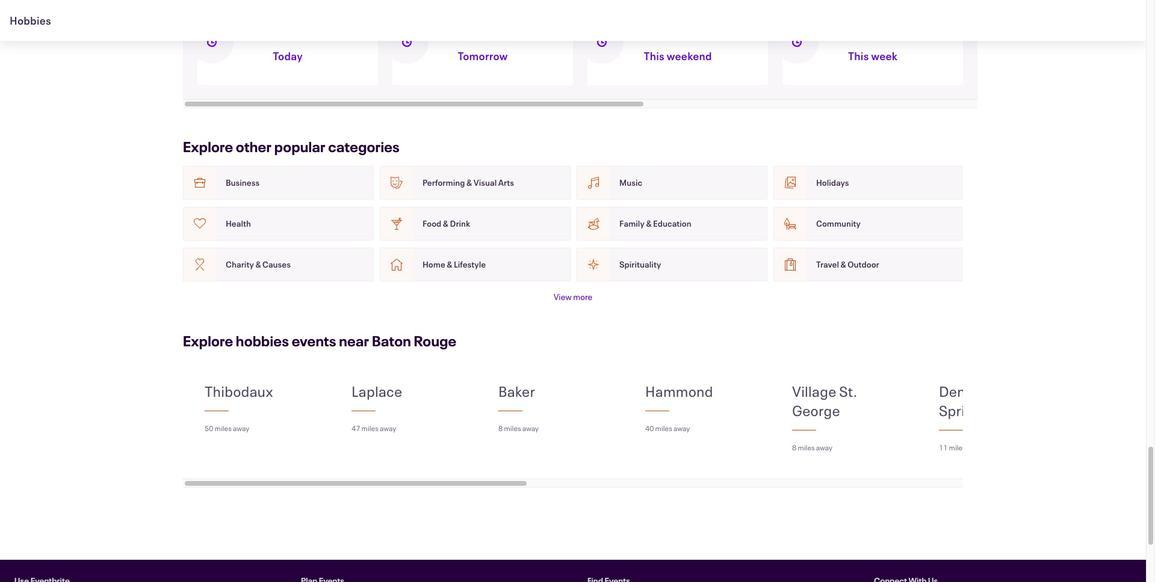 Task type: locate. For each thing, give the bounding box(es) containing it.
away down george
[[816, 443, 833, 453]]

this weekend
[[644, 49, 712, 63]]

1 horizontal spatial 8 miles away
[[792, 443, 833, 453]]

8 miles away down baker
[[499, 424, 539, 433]]

away down baker
[[522, 424, 539, 433]]

& right the food
[[443, 218, 449, 230]]

8 for village st. george
[[792, 443, 797, 453]]

village st. george
[[792, 382, 858, 421]]

miles right 47
[[362, 424, 379, 433]]

8 miles away for baker
[[499, 424, 539, 433]]

miles for denham springs
[[949, 443, 966, 453]]

& right charity
[[256, 259, 261, 271]]

47 miles away
[[352, 424, 396, 433]]

8 down george
[[792, 443, 797, 453]]

0 horizontal spatial 8
[[499, 424, 503, 433]]

miles right 40
[[655, 424, 672, 433]]

today
[[273, 49, 303, 63]]

& right home
[[447, 259, 452, 271]]

miles
[[215, 424, 232, 433], [362, 424, 379, 433], [504, 424, 521, 433], [655, 424, 672, 433], [798, 443, 815, 453], [949, 443, 966, 453]]

miles down baker
[[504, 424, 521, 433]]

popular
[[274, 137, 326, 157]]

rouge
[[414, 332, 457, 351]]

miles for hammond
[[655, 424, 672, 433]]

47
[[352, 424, 360, 433]]

away
[[233, 424, 250, 433], [380, 424, 396, 433], [522, 424, 539, 433], [674, 424, 690, 433], [816, 443, 833, 453], [968, 443, 984, 453]]

8 miles away
[[499, 424, 539, 433], [792, 443, 833, 453]]

& right "travel"
[[841, 259, 846, 271]]

explore hobbies events near baton rouge
[[183, 332, 457, 351]]

drink
[[450, 218, 470, 230]]

& for charity
[[256, 259, 261, 271]]

1 vertical spatial 8
[[792, 443, 797, 453]]

11
[[939, 443, 948, 453]]

& left "visual" in the left of the page
[[467, 177, 472, 189]]

baker link
[[499, 382, 602, 402]]

hobbies
[[236, 332, 289, 351]]

miles right 11
[[949, 443, 966, 453]]

village
[[792, 382, 837, 402]]

away right 11
[[968, 443, 984, 453]]

1 horizontal spatial this
[[848, 49, 869, 63]]

8
[[499, 424, 503, 433], [792, 443, 797, 453]]

1 horizontal spatial 8
[[792, 443, 797, 453]]

miles for laplace
[[362, 424, 379, 433]]

& right family
[[646, 218, 652, 230]]

community
[[816, 218, 861, 230]]

spirituality
[[620, 259, 661, 271]]

view more
[[554, 291, 593, 303]]

music link
[[577, 166, 768, 200]]

0 vertical spatial 8
[[499, 424, 503, 433]]

2 explore from the top
[[183, 332, 233, 351]]

family & education
[[620, 218, 692, 230]]

categories
[[328, 137, 400, 157]]

away for thibodaux
[[233, 424, 250, 433]]

music
[[620, 177, 642, 189]]

travel & outdoor
[[816, 259, 879, 271]]

home
[[423, 259, 445, 271]]

1 explore from the top
[[183, 137, 233, 157]]

1 vertical spatial 8 miles away
[[792, 443, 833, 453]]

&
[[467, 177, 472, 189], [443, 218, 449, 230], [646, 218, 652, 230], [256, 259, 261, 271], [447, 259, 452, 271], [841, 259, 846, 271]]

business
[[226, 177, 260, 189]]

health link
[[183, 207, 374, 241]]

laplace link
[[352, 382, 455, 402]]

0 horizontal spatial 8 miles away
[[499, 424, 539, 433]]

visual
[[474, 177, 497, 189]]

springs
[[939, 402, 989, 421]]

& for family
[[646, 218, 652, 230]]

lifestyle
[[454, 259, 486, 271]]

week
[[871, 49, 898, 63]]

explore
[[183, 137, 233, 157], [183, 332, 233, 351]]

causes
[[263, 259, 291, 271]]

miles down george
[[798, 443, 815, 453]]

other
[[236, 137, 272, 157]]

away right 50
[[233, 424, 250, 433]]

this left weekend
[[644, 49, 665, 63]]

this weekend link
[[580, 13, 768, 99]]

& for food
[[443, 218, 449, 230]]

outdoor
[[848, 259, 879, 271]]

0 vertical spatial explore
[[183, 137, 233, 157]]

0 vertical spatial 8 miles away
[[499, 424, 539, 433]]

view more button
[[554, 291, 593, 303]]

& inside 'link'
[[447, 259, 452, 271]]

st.
[[839, 382, 858, 402]]

explore left hobbies
[[183, 332, 233, 351]]

1 vertical spatial explore
[[183, 332, 233, 351]]

8 miles away down george
[[792, 443, 833, 453]]

0 horizontal spatial this
[[644, 49, 665, 63]]

explore up briefcase_svg image
[[183, 137, 233, 157]]

this for this week
[[848, 49, 869, 63]]

& for travel
[[841, 259, 846, 271]]

this week link
[[775, 13, 963, 99]]

business link
[[183, 166, 374, 200]]

away right 47
[[380, 424, 396, 433]]

this
[[644, 49, 665, 63], [848, 49, 869, 63]]

1 this from the left
[[644, 49, 665, 63]]

baton
[[372, 332, 411, 351]]

this left week
[[848, 49, 869, 63]]

this week
[[848, 49, 898, 63]]

hammond link
[[645, 382, 749, 402]]

charity & causes link
[[183, 248, 374, 282]]

8 down baker
[[499, 424, 503, 433]]

laplace
[[352, 382, 402, 402]]

away for denham springs
[[968, 443, 984, 453]]

40 miles away
[[645, 424, 690, 433]]

charity & causes
[[226, 259, 291, 271]]

charity
[[226, 259, 254, 271]]

away right 40
[[674, 424, 690, 433]]

miles right 50
[[215, 424, 232, 433]]

2 this from the left
[[848, 49, 869, 63]]

hobbies
[[10, 13, 51, 28]]

away for hammond
[[674, 424, 690, 433]]



Task type: vqa. For each thing, say whether or not it's contained in the screenshot.
the the
no



Task type: describe. For each thing, give the bounding box(es) containing it.
miles for baker
[[504, 424, 521, 433]]

denham springs link
[[939, 382, 1043, 421]]

hammond
[[645, 382, 713, 402]]

40
[[645, 424, 654, 433]]

& for performing
[[467, 177, 472, 189]]

community link
[[774, 207, 965, 241]]

miles for village st. george
[[798, 443, 815, 453]]

food
[[423, 218, 442, 230]]

weekend
[[667, 49, 712, 63]]

spirituality link
[[577, 248, 768, 282]]

explore other popular categories
[[183, 137, 400, 157]]

holidays
[[816, 177, 849, 189]]

travel & outdoor link
[[774, 248, 965, 282]]

view
[[554, 291, 572, 303]]

explore for explore other popular categories
[[183, 137, 233, 157]]

denham springs
[[939, 382, 994, 421]]

50 miles away
[[205, 424, 250, 433]]

more
[[573, 291, 593, 303]]

tomorrow
[[458, 49, 508, 63]]

thibodaux link
[[205, 382, 308, 402]]

family & education link
[[577, 207, 768, 241]]

holidays link
[[774, 166, 965, 200]]

& for home
[[447, 259, 452, 271]]

explore for explore hobbies events near baton rouge
[[183, 332, 233, 351]]

travel
[[816, 259, 839, 271]]

health
[[226, 218, 251, 230]]

events
[[292, 332, 336, 351]]

thibodaux
[[205, 382, 273, 402]]

tomorrow link
[[385, 13, 573, 99]]

away for baker
[[522, 424, 539, 433]]

george
[[792, 402, 840, 421]]

baker
[[499, 382, 535, 402]]

50
[[205, 424, 213, 433]]

food & drink
[[423, 218, 470, 230]]

home & lifestyle link
[[380, 248, 571, 282]]

village st. george link
[[792, 382, 896, 421]]

performing
[[423, 177, 465, 189]]

near
[[339, 332, 369, 351]]

today link
[[190, 13, 378, 99]]

away for village st. george
[[816, 443, 833, 453]]

miles for thibodaux
[[215, 424, 232, 433]]

denham
[[939, 382, 994, 402]]

away for laplace
[[380, 424, 396, 433]]

home & lifestyle
[[423, 259, 486, 271]]

8 for baker
[[499, 424, 503, 433]]

view more element
[[554, 291, 593, 303]]

family
[[620, 218, 645, 230]]

food & drink link
[[380, 207, 571, 241]]

arts
[[498, 177, 514, 189]]

performing & visual arts
[[423, 177, 514, 189]]

education
[[653, 218, 692, 230]]

briefcase_svg image
[[193, 176, 207, 190]]

this for this weekend
[[644, 49, 665, 63]]

performing & visual arts link
[[380, 166, 571, 200]]

11 miles away
[[939, 443, 984, 453]]

house__svg image
[[390, 258, 404, 272]]

8 miles away for village st. george
[[792, 443, 833, 453]]



